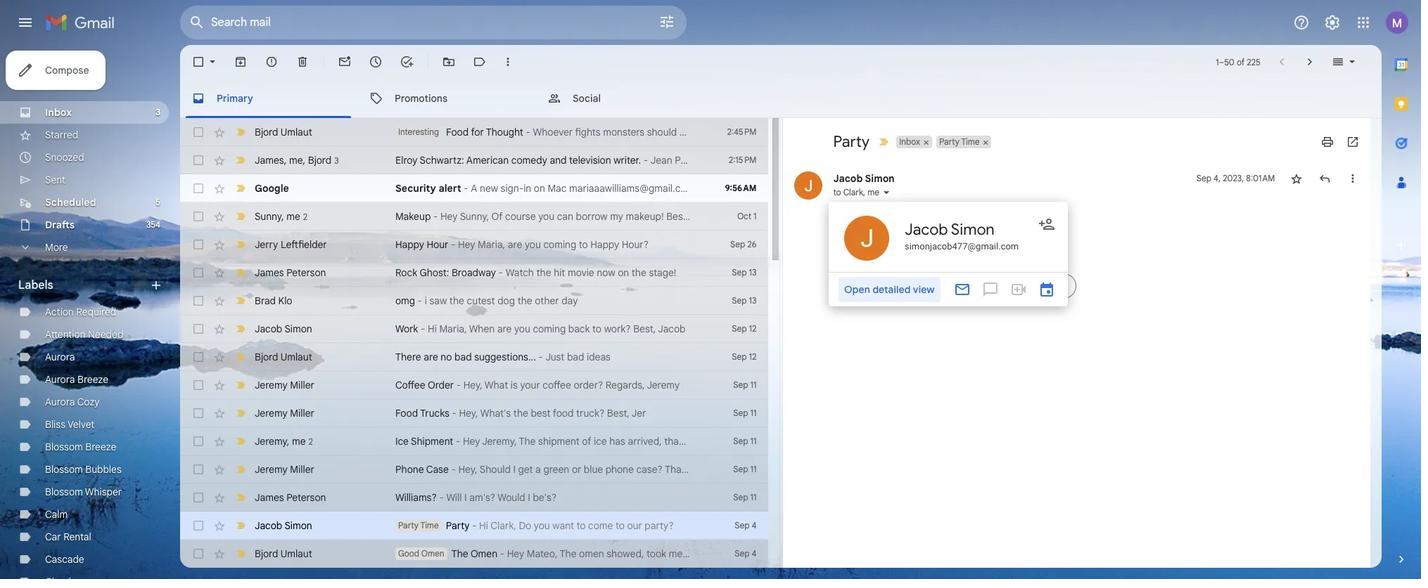 Task type: vqa. For each thing, say whether or not it's contained in the screenshot.
Side Panel section
no



Task type: locate. For each thing, give the bounding box(es) containing it.
1 vertical spatial 3
[[334, 155, 339, 166]]

1 blossom from the top
[[45, 441, 83, 454]]

time for party time
[[962, 137, 980, 147]]

1 horizontal spatial hi
[[479, 520, 488, 533]]

0 horizontal spatial clark,
[[491, 520, 516, 533]]

1 vertical spatial sep 13
[[732, 296, 757, 306]]

1 vertical spatial inbox
[[900, 137, 921, 147]]

1 horizontal spatial time
[[962, 137, 980, 147]]

1 vertical spatial 2
[[309, 437, 313, 447]]

what
[[485, 379, 508, 392]]

aurora down aurora 'link'
[[45, 374, 75, 386]]

hey, left what on the left
[[464, 379, 483, 392]]

1 vertical spatial 12
[[749, 352, 757, 362]]

hey, left the should
[[458, 464, 478, 476]]

2 vertical spatial are
[[424, 351, 438, 364]]

clark, down would at bottom
[[491, 520, 516, 533]]

-
[[526, 126, 531, 139], [644, 154, 648, 167], [464, 182, 469, 195], [433, 210, 438, 223], [451, 239, 456, 251], [499, 267, 503, 279], [418, 295, 422, 308], [421, 323, 425, 336], [539, 351, 543, 364], [456, 379, 461, 392], [452, 407, 457, 420], [456, 436, 461, 448], [451, 464, 456, 476], [439, 492, 444, 505], [472, 520, 477, 533], [500, 548, 505, 561]]

3 row from the top
[[180, 175, 768, 203]]

1 umlaut from the top
[[281, 126, 312, 139]]

1 horizontal spatial party?
[[948, 234, 973, 245]]

0 horizontal spatial maria,
[[439, 323, 467, 336]]

support image
[[1293, 14, 1310, 31]]

bjord umlaut for food
[[255, 126, 312, 139]]

1 horizontal spatial 3
[[334, 155, 339, 166]]

party up good
[[398, 521, 419, 531]]

food left for in the left top of the page
[[446, 126, 469, 139]]

james peterson down the jerry leftfielder
[[255, 267, 326, 279]]

2 vertical spatial jeremy miller
[[255, 464, 314, 476]]

bjord umlaut
[[255, 126, 312, 139], [255, 351, 312, 364], [255, 548, 312, 561]]

1 vertical spatial breeze
[[85, 441, 116, 454]]

6 row from the top
[[180, 259, 768, 287]]

party for party
[[834, 132, 870, 151]]

1 horizontal spatial inbox
[[900, 137, 921, 147]]

good omen the omen -
[[398, 548, 507, 561]]

are for maria,
[[508, 239, 522, 251]]

happy up now
[[591, 239, 619, 251]]

0 horizontal spatial inbox
[[45, 106, 72, 119]]

will
[[446, 492, 462, 505]]

i left get
[[513, 464, 516, 476]]

1 sep 11 from the top
[[734, 380, 757, 391]]

blossom down the blossom breeze "link" on the bottom left
[[45, 464, 83, 476]]

jer right thanks,
[[701, 464, 716, 476]]

0 horizontal spatial bad
[[455, 351, 472, 364]]

advanced search options image
[[653, 8, 681, 36]]

0 vertical spatial come
[[897, 234, 920, 245]]

food trucks - hey, what's the best food truck? best, jer
[[396, 407, 646, 420]]

13 row from the top
[[180, 456, 768, 484]]

maria,
[[478, 239, 505, 251], [439, 323, 467, 336]]

1 horizontal spatial happy
[[591, 239, 619, 251]]

jeremy miller for phone case
[[255, 464, 314, 476]]

2 vertical spatial umlaut
[[281, 548, 312, 561]]

row containing sunny
[[180, 203, 768, 231]]

10 row from the top
[[180, 372, 768, 400]]

11 for hey, what is your coffee order? regards, jeremy
[[751, 380, 757, 391]]

klo
[[278, 295, 292, 308]]

umlaut for food
[[281, 126, 312, 139]]

action required
[[45, 306, 116, 319]]

0 horizontal spatial 1
[[754, 211, 757, 222]]

report spam image
[[265, 55, 279, 69]]

best, right work?
[[634, 323, 656, 336]]

5
[[156, 197, 160, 208]]

are right 'when'
[[497, 323, 512, 336]]

0 vertical spatial breeze
[[77, 374, 108, 386]]

,
[[284, 154, 287, 166], [303, 154, 306, 166], [863, 187, 866, 198], [282, 210, 284, 223], [287, 435, 289, 448]]

hi
[[834, 207, 842, 217], [428, 323, 437, 336], [479, 520, 488, 533]]

0 horizontal spatial 2
[[303, 211, 308, 222]]

clark, down to clark , me
[[845, 207, 869, 217]]

0 vertical spatial do
[[834, 234, 845, 245]]

2 sep 11 from the top
[[734, 408, 757, 419]]

party up the
[[446, 520, 470, 533]]

1 vertical spatial james
[[255, 267, 284, 279]]

Search mail text field
[[211, 15, 619, 30]]

the right dog
[[518, 295, 533, 308]]

party main content
[[180, 45, 1382, 580]]

sep 12 for there are no bad suggestions... - just bad ideas
[[732, 352, 757, 362]]

None checkbox
[[191, 125, 205, 139], [191, 210, 205, 224], [191, 238, 205, 252], [191, 266, 205, 280], [191, 294, 205, 308], [191, 322, 205, 336], [191, 350, 205, 365], [191, 379, 205, 393], [191, 125, 205, 139], [191, 210, 205, 224], [191, 238, 205, 252], [191, 266, 205, 280], [191, 294, 205, 308], [191, 322, 205, 336], [191, 350, 205, 365], [191, 379, 205, 393]]

2 4 from the top
[[752, 549, 757, 559]]

0 vertical spatial jer
[[632, 407, 646, 420]]

jerry
[[255, 239, 278, 251]]

- left watch
[[499, 267, 503, 279]]

2 bad from the left
[[567, 351, 584, 364]]

bad right no
[[455, 351, 472, 364]]

blossom down bliss velvet
[[45, 441, 83, 454]]

2 sep 4 from the top
[[735, 549, 757, 559]]

sep for work - hi maria, when are you coming back to work? best, jacob
[[732, 324, 747, 334]]

1 vertical spatial jer
[[701, 464, 716, 476]]

None checkbox
[[191, 55, 205, 69], [191, 153, 205, 167], [191, 182, 205, 196], [191, 407, 205, 421], [191, 435, 205, 449], [191, 463, 205, 477], [191, 491, 205, 505], [191, 519, 205, 533], [191, 548, 205, 562], [191, 55, 205, 69], [191, 153, 205, 167], [191, 182, 205, 196], [191, 407, 205, 421], [191, 435, 205, 449], [191, 463, 205, 477], [191, 491, 205, 505], [191, 519, 205, 533], [191, 548, 205, 562]]

1 happy from the left
[[396, 239, 424, 251]]

Not starred checkbox
[[1290, 172, 1304, 186]]

sep 11
[[734, 380, 757, 391], [734, 408, 757, 419], [734, 436, 757, 447], [734, 464, 757, 475], [734, 493, 757, 503]]

do you want to come to our party?
[[834, 234, 973, 245]]

james down jeremy , me 2
[[255, 492, 284, 505]]

- right trucks
[[452, 407, 457, 420]]

bubbles
[[85, 464, 122, 476]]

hey, for hey, should i get a green or blue phone case? thanks, jer
[[458, 464, 478, 476]]

1 sep 13 from the top
[[732, 267, 757, 278]]

- right order
[[456, 379, 461, 392]]

are left no
[[424, 351, 438, 364]]

sep 11 for hey, what is your coffee order? regards, jeremy
[[734, 380, 757, 391]]

i right will
[[465, 492, 467, 505]]

be's?
[[533, 492, 557, 505]]

you down the be's?
[[534, 520, 550, 533]]

1 horizontal spatial 2
[[309, 437, 313, 447]]

work - hi maria, when are you coming back to work? best, jacob
[[396, 323, 686, 336]]

sep for phone case - hey, should i get a green or blue phone case? thanks, jer
[[734, 464, 748, 475]]

0 vertical spatial inbox
[[45, 106, 72, 119]]

me for ice shipment -
[[292, 435, 306, 448]]

do down would at bottom
[[519, 520, 531, 533]]

0 horizontal spatial time
[[420, 521, 439, 531]]

show details image
[[882, 189, 891, 197]]

blossom up calm
[[45, 486, 83, 499]]

food
[[553, 407, 574, 420]]

0 vertical spatial 3
[[156, 107, 160, 118]]

calm
[[45, 509, 68, 521]]

2 aurora from the top
[[45, 374, 75, 386]]

blossom bubbles link
[[45, 464, 122, 476]]

4 11 from the top
[[751, 464, 757, 475]]

0 horizontal spatial omen
[[421, 549, 445, 559]]

1 vertical spatial blossom
[[45, 464, 83, 476]]

required
[[76, 306, 116, 319]]

1 horizontal spatial omen
[[471, 548, 498, 561]]

sunny , me 2
[[255, 210, 308, 223]]

party
[[834, 132, 870, 151], [939, 137, 960, 147], [446, 520, 470, 533], [398, 521, 419, 531]]

sep 13
[[732, 267, 757, 278], [732, 296, 757, 306]]

sep 11 for will i am's? would i be's?
[[734, 493, 757, 503]]

maria, left 'when'
[[439, 323, 467, 336]]

sep 12
[[732, 324, 757, 334], [732, 352, 757, 362]]

inbox inside inbox button
[[900, 137, 921, 147]]

case?
[[637, 464, 663, 476]]

just
[[546, 351, 565, 364]]

1 vertical spatial maria,
[[439, 323, 467, 336]]

0 vertical spatial hi
[[834, 207, 842, 217]]

settings image
[[1324, 14, 1341, 31]]

needed
[[88, 329, 123, 341]]

omen
[[471, 548, 498, 561], [421, 549, 445, 559]]

clark
[[844, 187, 863, 198]]

3 sep 11 from the top
[[734, 436, 757, 447]]

1 vertical spatial aurora
[[45, 374, 75, 386]]

older image
[[1303, 55, 1317, 69]]

0 horizontal spatial jer
[[632, 407, 646, 420]]

sep 4, 2023, 8:01 am cell
[[1197, 172, 1276, 186]]

inbox inside labels navigation
[[45, 106, 72, 119]]

more
[[45, 241, 68, 254]]

13 for omg - i saw the cutest dog the other day
[[749, 296, 757, 306]]

james
[[255, 154, 284, 166], [255, 267, 284, 279], [255, 492, 284, 505]]

1 vertical spatial are
[[497, 323, 512, 336]]

time down williams?
[[420, 521, 439, 531]]

social
[[573, 92, 601, 105]]

thought
[[486, 126, 523, 139]]

jeremy for phone case - hey, should i get a green or blue phone case? thanks, jer
[[255, 464, 288, 476]]

1 left 50
[[1216, 57, 1219, 67]]

cutest
[[467, 295, 495, 308]]

0 vertical spatial james
[[255, 154, 284, 166]]

3 miller from the top
[[290, 464, 314, 476]]

1
[[1216, 57, 1219, 67], [754, 211, 757, 222]]

breeze up bubbles
[[85, 441, 116, 454]]

hey, left what's
[[459, 407, 478, 420]]

0 vertical spatial 2
[[303, 211, 308, 222]]

primary tab
[[180, 79, 357, 118]]

aurora cozy
[[45, 396, 100, 409]]

i
[[513, 464, 516, 476], [465, 492, 467, 505], [528, 492, 531, 505]]

None search field
[[180, 6, 687, 39]]

1 vertical spatial party?
[[645, 520, 674, 533]]

tab list
[[1382, 45, 1422, 529], [180, 79, 1382, 118]]

row containing james
[[180, 146, 768, 175]]

party up clark
[[834, 132, 870, 151]]

0 vertical spatial 13
[[749, 267, 757, 278]]

james up google
[[255, 154, 284, 166]]

time right inbox button
[[962, 137, 980, 147]]

compose button
[[6, 51, 106, 90]]

not starred image
[[1290, 172, 1304, 186]]

1 vertical spatial best,
[[607, 407, 630, 420]]

hi right work at bottom left
[[428, 323, 437, 336]]

2 james peterson from the top
[[255, 492, 326, 505]]

1 vertical spatial miller
[[290, 407, 314, 420]]

2 vertical spatial hey,
[[458, 464, 478, 476]]

2023,
[[1223, 173, 1244, 184]]

1 vertical spatial coming
[[533, 323, 566, 336]]

maria, right hey
[[478, 239, 505, 251]]

jacob simon
[[834, 172, 895, 185], [255, 323, 312, 336], [255, 520, 312, 533]]

3 inside labels navigation
[[156, 107, 160, 118]]

simon for ninth row from the bottom
[[285, 323, 312, 336]]

13
[[749, 267, 757, 278], [749, 296, 757, 306]]

inbox button
[[897, 136, 922, 148]]

2 inside jeremy , me 2
[[309, 437, 313, 447]]

2 james from the top
[[255, 267, 284, 279]]

1 sep 4 from the top
[[735, 521, 757, 531]]

peterson down leftfielder
[[287, 267, 326, 279]]

want down the be's?
[[553, 520, 574, 533]]

add to tasks image
[[400, 55, 414, 69]]

13 for rock ghost: broadway - watch the hit movie now on the stage!
[[749, 267, 757, 278]]

hi down am's?
[[479, 520, 488, 533]]

stage!
[[649, 267, 677, 279]]

ice shipment -
[[396, 436, 463, 448]]

0 horizontal spatial party?
[[645, 520, 674, 533]]

want
[[865, 234, 884, 245], [553, 520, 574, 533]]

7 row from the top
[[180, 287, 768, 315]]

thanks,
[[665, 464, 699, 476]]

- right the
[[500, 548, 505, 561]]

0 vertical spatial coming
[[544, 239, 577, 251]]

james down the jerry
[[255, 267, 284, 279]]

party inside button
[[939, 137, 960, 147]]

1 horizontal spatial bad
[[567, 351, 584, 364]]

party right inbox button
[[939, 137, 960, 147]]

1 vertical spatial jeremy miller
[[255, 407, 314, 420]]

inbox
[[45, 106, 72, 119], [900, 137, 921, 147]]

0 vertical spatial are
[[508, 239, 522, 251]]

2 jeremy miller from the top
[[255, 407, 314, 420]]

are up watch
[[508, 239, 522, 251]]

1 vertical spatial jacob simon
[[255, 323, 312, 336]]

you
[[848, 234, 863, 245], [525, 239, 541, 251], [514, 323, 531, 336], [534, 520, 550, 533]]

main menu image
[[17, 14, 34, 31]]

me for makeup -
[[287, 210, 300, 223]]

1 vertical spatial james peterson
[[255, 492, 326, 505]]

0 vertical spatial james peterson
[[255, 267, 326, 279]]

2 11 from the top
[[751, 408, 757, 419]]

0 vertical spatial hey,
[[464, 379, 483, 392]]

0 horizontal spatial 3
[[156, 107, 160, 118]]

0 horizontal spatial hi
[[428, 323, 437, 336]]

you down dog
[[514, 323, 531, 336]]

3 umlaut from the top
[[281, 548, 312, 561]]

0 vertical spatial 12
[[749, 324, 757, 334]]

coming up hit
[[544, 239, 577, 251]]

row
[[180, 118, 768, 146], [180, 146, 768, 175], [180, 175, 768, 203], [180, 203, 768, 231], [180, 231, 768, 259], [180, 259, 768, 287], [180, 287, 768, 315], [180, 315, 768, 343], [180, 343, 768, 372], [180, 372, 768, 400], [180, 400, 768, 428], [180, 428, 768, 456], [180, 456, 768, 484], [180, 484, 768, 512], [180, 512, 768, 540], [180, 540, 768, 569]]

coming for to
[[544, 239, 577, 251]]

time inside button
[[962, 137, 980, 147]]

bjord for sep 12
[[255, 351, 278, 364]]

search mail image
[[184, 10, 210, 35]]

the right 'saw'
[[450, 295, 464, 308]]

gmail image
[[45, 8, 122, 37]]

james for williams? - will i am's? would i be's?
[[255, 492, 284, 505]]

sep for there are no bad suggestions... - just bad ideas
[[732, 352, 747, 362]]

2 vertical spatial blossom
[[45, 486, 83, 499]]

attention needed link
[[45, 329, 123, 341]]

bjord umlaut for omen
[[255, 548, 312, 561]]

3 aurora from the top
[[45, 396, 75, 409]]

aurora down attention
[[45, 351, 75, 364]]

1 peterson from the top
[[287, 267, 326, 279]]

1 vertical spatial 1
[[754, 211, 757, 222]]

bjord for 2:45 pm
[[255, 126, 278, 139]]

there
[[396, 351, 421, 364]]

1 james peterson from the top
[[255, 267, 326, 279]]

aurora for aurora breeze
[[45, 374, 75, 386]]

sep 13 for rock ghost: broadway - watch the hit movie now on the stage!
[[732, 267, 757, 278]]

2 sep 13 from the top
[[732, 296, 757, 306]]

archive image
[[234, 55, 248, 69]]

1 horizontal spatial best,
[[634, 323, 656, 336]]

0 horizontal spatial come
[[588, 520, 613, 533]]

2 row from the top
[[180, 146, 768, 175]]

party inside the party time party - hi clark, do you want to come to our party?
[[398, 521, 419, 531]]

5 11 from the top
[[751, 493, 757, 503]]

cascade
[[45, 554, 84, 567]]

0 vertical spatial miller
[[290, 379, 314, 392]]

james peterson down jeremy , me 2
[[255, 492, 326, 505]]

11 for hey, should i get a green or blue phone case? thanks, jer
[[751, 464, 757, 475]]

1 right oct
[[754, 211, 757, 222]]

1 horizontal spatial 1
[[1216, 57, 1219, 67]]

best
[[531, 407, 551, 420]]

0 vertical spatial umlaut
[[281, 126, 312, 139]]

0 vertical spatial clark,
[[845, 207, 869, 217]]

2 happy from the left
[[591, 239, 619, 251]]

interesting food for thought -
[[398, 126, 533, 139]]

sep 4, 2023, 8:01 am
[[1197, 173, 1276, 184]]

1 vertical spatial bjord umlaut
[[255, 351, 312, 364]]

time
[[962, 137, 980, 147], [420, 521, 439, 531]]

2 12 from the top
[[749, 352, 757, 362]]

2 vertical spatial james
[[255, 492, 284, 505]]

blossom breeze
[[45, 441, 116, 454]]

labels navigation
[[0, 45, 180, 580]]

security alert -
[[396, 182, 471, 195]]

best, right truck?
[[607, 407, 630, 420]]

sep for ice shipment -
[[734, 436, 748, 447]]

1 12 from the top
[[749, 324, 757, 334]]

breeze up cozy
[[77, 374, 108, 386]]

14 row from the top
[[180, 484, 768, 512]]

me
[[289, 154, 303, 166], [868, 187, 880, 198], [287, 210, 300, 223], [292, 435, 306, 448]]

3 bjord umlaut from the top
[[255, 548, 312, 561]]

2 miller from the top
[[290, 407, 314, 420]]

to
[[834, 187, 841, 198], [887, 234, 895, 245], [922, 234, 930, 245], [579, 239, 588, 251], [593, 323, 602, 336], [577, 520, 586, 533], [616, 520, 625, 533]]

1 vertical spatial peterson
[[287, 492, 326, 505]]

hey,
[[464, 379, 483, 392], [459, 407, 478, 420], [458, 464, 478, 476]]

aurora for aurora 'link'
[[45, 351, 75, 364]]

attention
[[45, 329, 85, 341]]

5 row from the top
[[180, 231, 768, 259]]

1 bjord umlaut from the top
[[255, 126, 312, 139]]

james peterson for rock ghost: broadway
[[255, 267, 326, 279]]

jer down the regards,
[[632, 407, 646, 420]]

aurora breeze
[[45, 374, 108, 386]]

2 vertical spatial bjord umlaut
[[255, 548, 312, 561]]

0 vertical spatial sep 13
[[732, 267, 757, 278]]

hour
[[427, 239, 449, 251]]

blossom for blossom whisper
[[45, 486, 83, 499]]

0 vertical spatial want
[[865, 234, 884, 245]]

3 jeremy miller from the top
[[255, 464, 314, 476]]

hi down to clark , me
[[834, 207, 842, 217]]

2 blossom from the top
[[45, 464, 83, 476]]

2 horizontal spatial hi
[[834, 207, 842, 217]]

inbox left party time button
[[900, 137, 921, 147]]

omen right good
[[421, 549, 445, 559]]

0 vertical spatial 1
[[1216, 57, 1219, 67]]

1 13 from the top
[[749, 267, 757, 278]]

0 vertical spatial sep 12
[[732, 324, 757, 334]]

2 for sunny
[[303, 211, 308, 222]]

- right the case
[[451, 464, 456, 476]]

1 11 from the top
[[751, 380, 757, 391]]

1 vertical spatial hey,
[[459, 407, 478, 420]]

1 vertical spatial time
[[420, 521, 439, 531]]

inbox up starred
[[45, 106, 72, 119]]

0 vertical spatial party?
[[948, 234, 973, 245]]

happy left hour
[[396, 239, 424, 251]]

peterson down jeremy , me 2
[[287, 492, 326, 505]]

aurora up bliss
[[45, 396, 75, 409]]

0 vertical spatial bjord umlaut
[[255, 126, 312, 139]]

do down the "hi clark,"
[[834, 234, 845, 245]]

oct 1
[[738, 211, 757, 222]]

are
[[508, 239, 522, 251], [497, 323, 512, 336], [424, 351, 438, 364]]

2 bjord umlaut from the top
[[255, 351, 312, 364]]

4 sep 11 from the top
[[734, 464, 757, 475]]

action
[[45, 306, 74, 319]]

sep 12 for work - hi maria, when are you coming back to work? best, jacob
[[732, 324, 757, 334]]

omen right the
[[471, 548, 498, 561]]

time inside the party time party - hi clark, do you want to come to our party?
[[420, 521, 439, 531]]

0 vertical spatial jeremy miller
[[255, 379, 314, 392]]

2 13 from the top
[[749, 296, 757, 306]]

3 blossom from the top
[[45, 486, 83, 499]]

1 miller from the top
[[290, 379, 314, 392]]

jeremy
[[255, 379, 288, 392], [647, 379, 680, 392], [255, 407, 288, 420], [255, 435, 287, 448], [255, 464, 288, 476]]

1 sep 12 from the top
[[732, 324, 757, 334]]

want down the "hi clark,"
[[865, 234, 884, 245]]

5 sep 11 from the top
[[734, 493, 757, 503]]

1 horizontal spatial do
[[834, 234, 845, 245]]

simon
[[865, 172, 895, 185], [285, 323, 312, 336], [285, 520, 312, 533]]

0 vertical spatial sep 4
[[735, 521, 757, 531]]

i left the be's?
[[528, 492, 531, 505]]

0 horizontal spatial best,
[[607, 407, 630, 420]]

is
[[511, 379, 518, 392]]

12 row from the top
[[180, 428, 768, 456]]

coming down other
[[533, 323, 566, 336]]

4 row from the top
[[180, 203, 768, 231]]

2 peterson from the top
[[287, 492, 326, 505]]

james peterson for williams?
[[255, 492, 326, 505]]

0 horizontal spatial do
[[519, 520, 531, 533]]

food left trucks
[[396, 407, 418, 420]]

1 vertical spatial sep 4
[[735, 549, 757, 559]]

simon for 15th row from the top
[[285, 520, 312, 533]]

2 vertical spatial jacob simon
[[255, 520, 312, 533]]

1 4 from the top
[[752, 521, 757, 531]]

- right shipment
[[456, 436, 461, 448]]

toggle split pane mode image
[[1331, 55, 1346, 69]]

2 sep 12 from the top
[[732, 352, 757, 362]]

0 vertical spatial 4
[[752, 521, 757, 531]]

jeremy miller for food trucks
[[255, 407, 314, 420]]

2 inside sunny , me 2
[[303, 211, 308, 222]]

bad right just
[[567, 351, 584, 364]]

3 james from the top
[[255, 492, 284, 505]]

peterson for williams?
[[287, 492, 326, 505]]

1 jeremy miller from the top
[[255, 379, 314, 392]]

1 aurora from the top
[[45, 351, 75, 364]]

attention needed
[[45, 329, 123, 341]]

happy
[[396, 239, 424, 251], [591, 239, 619, 251]]

would
[[498, 492, 526, 505]]

0 horizontal spatial food
[[396, 407, 418, 420]]

saw
[[430, 295, 447, 308]]



Task type: describe. For each thing, give the bounding box(es) containing it.
umlaut for omen
[[281, 548, 312, 561]]

3 11 from the top
[[751, 436, 757, 447]]

television
[[569, 154, 611, 167]]

now
[[597, 267, 615, 279]]

blossom for blossom breeze
[[45, 441, 83, 454]]

james for rock ghost: broadway - watch the hit movie now on the stage!
[[255, 267, 284, 279]]

rock
[[396, 267, 417, 279]]

snooze image
[[369, 55, 383, 69]]

8:01 am
[[1247, 173, 1276, 184]]

peterson for rock
[[287, 267, 326, 279]]

0 vertical spatial jacob simon
[[834, 172, 895, 185]]

aurora for aurora cozy
[[45, 396, 75, 409]]

- left just
[[539, 351, 543, 364]]

scheduled link
[[45, 196, 96, 209]]

you up rock ghost: broadway - watch the hit movie now on the stage!
[[525, 239, 541, 251]]

row containing google
[[180, 175, 768, 203]]

row containing brad klo
[[180, 287, 768, 315]]

miller for food
[[290, 407, 314, 420]]

oct
[[738, 211, 752, 222]]

coffee
[[543, 379, 571, 392]]

3 inside james , me , bjord 3
[[334, 155, 339, 166]]

breeze for blossom breeze
[[85, 441, 116, 454]]

velvet
[[68, 419, 95, 431]]

me for elroy schwartz: american comedy and television writer. -
[[289, 154, 303, 166]]

you down the "hi clark,"
[[848, 234, 863, 245]]

, for makeup -
[[282, 210, 284, 223]]

happy hour - hey maria, are you coming to happy hour?
[[396, 239, 649, 251]]

1 vertical spatial hi
[[428, 323, 437, 336]]

bliss velvet
[[45, 419, 95, 431]]

jeremy for food trucks - hey, what's the best food truck? best, jer
[[255, 407, 288, 420]]

row containing jerry leftfielder
[[180, 231, 768, 259]]

car rental link
[[45, 531, 91, 544]]

- right writer.
[[644, 154, 648, 167]]

12 for work - hi maria, when are you coming back to work? best, jacob
[[749, 324, 757, 334]]

brad
[[255, 295, 276, 308]]

aurora breeze link
[[45, 374, 108, 386]]

- down williams? - will i am's? would i be's?
[[472, 520, 477, 533]]

cascade link
[[45, 554, 84, 567]]

calm link
[[45, 509, 68, 521]]

when
[[469, 323, 495, 336]]

- left will
[[439, 492, 444, 505]]

, for ice shipment -
[[287, 435, 289, 448]]

phone case - hey, should i get a green or blue phone case? thanks, jer
[[396, 464, 716, 476]]

phone
[[396, 464, 424, 476]]

2:15 pm
[[729, 155, 757, 165]]

sep 13 for omg - i saw the cutest dog the other day
[[732, 296, 757, 306]]

party for party time party - hi clark, do you want to come to our party?
[[398, 521, 419, 531]]

snoozed link
[[45, 151, 84, 164]]

order?
[[574, 379, 603, 392]]

9 row from the top
[[180, 343, 768, 372]]

labels heading
[[18, 279, 149, 293]]

aurora link
[[45, 351, 75, 364]]

sep for omg - i saw the cutest dog the other day
[[732, 296, 747, 306]]

0 horizontal spatial i
[[465, 492, 467, 505]]

sent link
[[45, 174, 65, 186]]

- left hey
[[451, 239, 456, 251]]

delete image
[[296, 55, 310, 69]]

1 james from the top
[[255, 154, 284, 166]]

- right work at bottom left
[[421, 323, 425, 336]]

miller for phone
[[290, 464, 314, 476]]

1 vertical spatial want
[[553, 520, 574, 533]]

party for party time
[[939, 137, 960, 147]]

order
[[428, 379, 454, 392]]

i
[[425, 295, 427, 308]]

williams?
[[396, 492, 437, 505]]

jerry leftfielder
[[255, 239, 327, 251]]

11 for will i am's? would i be's?
[[751, 493, 757, 503]]

2 for jeremy
[[309, 437, 313, 447]]

party time button
[[937, 136, 981, 148]]

party? inside row
[[645, 520, 674, 533]]

- right "thought"
[[526, 126, 531, 139]]

9:56 am
[[725, 183, 757, 194]]

information card element
[[829, 202, 1068, 307]]

row containing jeremy
[[180, 428, 768, 456]]

1 vertical spatial food
[[396, 407, 418, 420]]

0 vertical spatial simon
[[865, 172, 895, 185]]

promotions tab
[[358, 79, 536, 118]]

11 row from the top
[[180, 400, 768, 428]]

inbox for the inbox link
[[45, 106, 72, 119]]

hey
[[458, 239, 475, 251]]

jeremy miller for coffee order
[[255, 379, 314, 392]]

jeremy for coffee order - hey, what is your coffee order? regards, jeremy
[[255, 379, 288, 392]]

williams? - will i am's? would i be's?
[[396, 492, 557, 505]]

the
[[452, 548, 468, 561]]

1 horizontal spatial come
[[897, 234, 920, 245]]

12 for there are no bad suggestions... - just bad ideas
[[749, 352, 757, 362]]

work
[[396, 323, 418, 336]]

elroy schwartz: american comedy and television writer. -
[[396, 154, 651, 167]]

hey, for hey, what is your coffee order? regards, jeremy
[[464, 379, 483, 392]]

green
[[544, 464, 570, 476]]

broadway
[[452, 267, 496, 279]]

2 horizontal spatial i
[[528, 492, 531, 505]]

1 horizontal spatial jer
[[701, 464, 716, 476]]

the left best at the bottom left
[[514, 407, 528, 420]]

tab list containing primary
[[180, 79, 1382, 118]]

rental
[[63, 531, 91, 544]]

the right on
[[632, 267, 647, 279]]

sent
[[45, 174, 65, 186]]

more button
[[0, 236, 169, 259]]

snoozed
[[45, 151, 84, 164]]

get
[[518, 464, 533, 476]]

the left hit
[[537, 267, 551, 279]]

1 horizontal spatial i
[[513, 464, 516, 476]]

26
[[748, 239, 757, 250]]

ideas
[[587, 351, 611, 364]]

sep inside "cell"
[[1197, 173, 1212, 184]]

sep for rock ghost: broadway - watch the hit movie now on the stage!
[[732, 267, 747, 278]]

or
[[572, 464, 581, 476]]

50
[[1225, 57, 1235, 67]]

other
[[535, 295, 559, 308]]

are for when
[[497, 323, 512, 336]]

1 horizontal spatial want
[[865, 234, 884, 245]]

coffee
[[396, 379, 425, 392]]

16 row from the top
[[180, 540, 768, 569]]

and
[[550, 154, 567, 167]]

dog
[[498, 295, 515, 308]]

omg - i saw the cutest dog the other day
[[396, 295, 578, 308]]

blossom whisper
[[45, 486, 122, 499]]

cozy
[[77, 396, 100, 409]]

bliss
[[45, 419, 65, 431]]

starred
[[45, 129, 78, 141]]

social tab
[[536, 79, 714, 118]]

comedy
[[512, 154, 547, 167]]

alert
[[439, 182, 461, 195]]

sep for williams? - will i am's? would i be's?
[[734, 493, 748, 503]]

writer.
[[614, 154, 641, 167]]

drafts link
[[45, 219, 75, 232]]

1 bad from the left
[[455, 351, 472, 364]]

hour?
[[622, 239, 649, 251]]

, for elroy schwartz: american comedy and television writer. -
[[284, 154, 287, 166]]

google
[[255, 182, 289, 195]]

leftfielder
[[281, 239, 327, 251]]

1 horizontal spatial maria,
[[478, 239, 505, 251]]

sep 26
[[731, 239, 757, 250]]

inbox link
[[45, 106, 72, 119]]

omg
[[396, 295, 415, 308]]

blossom for blossom bubbles
[[45, 464, 83, 476]]

sep for coffee order - hey, what is your coffee order? regards, jeremy
[[734, 380, 748, 391]]

for
[[471, 126, 484, 139]]

blue
[[584, 464, 603, 476]]

work?
[[604, 323, 631, 336]]

- left i
[[418, 295, 422, 308]]

bjord for sep 4
[[255, 548, 278, 561]]

1 row from the top
[[180, 118, 768, 146]]

2 umlaut from the top
[[281, 351, 312, 364]]

scheduled
[[45, 196, 96, 209]]

ice
[[396, 436, 409, 448]]

coming for back
[[533, 323, 566, 336]]

0 vertical spatial our
[[932, 234, 945, 245]]

james , me , bjord 3
[[255, 154, 339, 166]]

am's?
[[470, 492, 496, 505]]

drafts
[[45, 219, 75, 232]]

- right alert
[[464, 182, 469, 195]]

15 row from the top
[[180, 512, 768, 540]]

phone
[[606, 464, 634, 476]]

1 horizontal spatial food
[[446, 126, 469, 139]]

back
[[568, 323, 590, 336]]

day
[[562, 295, 578, 308]]

sep 11 for hey, should i get a green or blue phone case? thanks, jer
[[734, 464, 757, 475]]

8 row from the top
[[180, 315, 768, 343]]

hi clark,
[[834, 207, 869, 217]]

omen inside good omen the omen -
[[421, 549, 445, 559]]

case
[[426, 464, 449, 476]]

breeze for aurora breeze
[[77, 374, 108, 386]]

makeup -
[[396, 210, 441, 223]]

0 horizontal spatial our
[[627, 520, 642, 533]]

sep for happy hour - hey maria, are you coming to happy hour?
[[731, 239, 745, 250]]

1 vertical spatial clark,
[[491, 520, 516, 533]]

time for party time party - hi clark, do you want to come to our party?
[[420, 521, 439, 531]]

2 vertical spatial hi
[[479, 520, 488, 533]]

truck?
[[576, 407, 605, 420]]

a
[[536, 464, 541, 476]]

hey, for hey, what's the best food truck? best, jer
[[459, 407, 478, 420]]

inbox for inbox button
[[900, 137, 921, 147]]

- right makeup at the top left of the page
[[433, 210, 438, 223]]

blossom whisper link
[[45, 486, 122, 499]]

labels
[[18, 279, 53, 293]]

miller for coffee
[[290, 379, 314, 392]]



